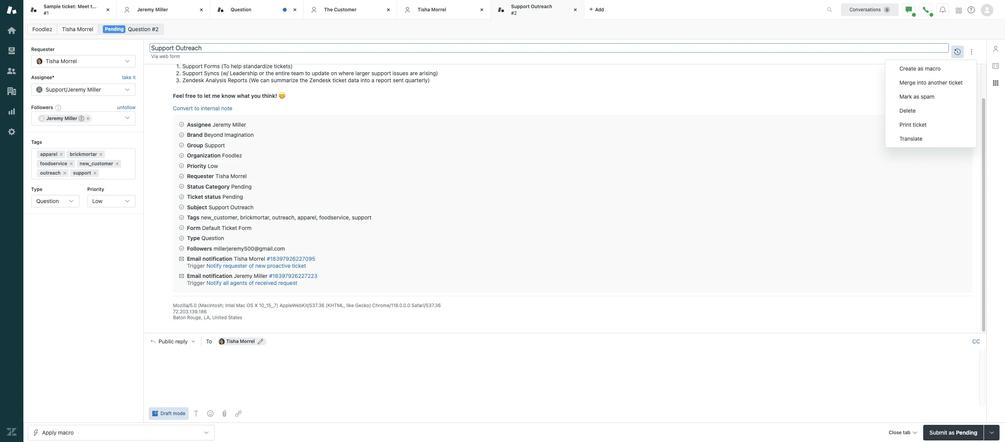 Task type: locate. For each thing, give the bounding box(es) containing it.
zendesk support image
[[7, 5, 17, 15]]

delete
[[900, 107, 916, 114]]

notification up requester
[[203, 255, 232, 262]]

miller left user is an agent image
[[65, 115, 77, 121]]

support down assignee*
[[46, 86, 66, 93]]

to
[[206, 338, 212, 345]]

1 horizontal spatial low
[[208, 162, 218, 169]]

trigger up mozilla/5.0
[[187, 280, 205, 286]]

question inside tab
[[231, 7, 251, 12]]

0 vertical spatial #
[[267, 255, 270, 262]]

1 email from the top
[[187, 255, 201, 262]]

jeremy miller down info on adding followers image
[[46, 115, 77, 121]]

meet
[[78, 4, 89, 9]]

of
[[249, 262, 254, 269], [249, 280, 254, 286]]

followers for followers
[[31, 104, 53, 110]]

trigger inside email notification tisha morrel # 18397926227095 trigger notify requester of new proactive ticket
[[187, 262, 205, 269]]

low down 'new_customer'
[[92, 198, 103, 204]]

0 vertical spatial outreach
[[531, 4, 552, 9]]

jeremy inside email notification jeremy miller # 18397926227223 trigger notify all agents of received request
[[234, 273, 252, 279]]

0 vertical spatial #2
[[511, 10, 517, 16]]

into inside support forms (to help standardize tickets) support syncs (w/ leadership or the entire team to update on where larger support issues are arising) zendesk analysis reports (we can summarize the zendesk ticket data into a report sent quarterly)
[[361, 77, 370, 84]]

2 notify from the top
[[207, 280, 222, 286]]

remove image down 'new_customer'
[[93, 171, 97, 175]]

# inside email notification tisha morrel # 18397926227095 trigger notify requester of new proactive ticket
[[267, 255, 270, 262]]

status
[[205, 193, 221, 200]]

1 horizontal spatial close image
[[198, 6, 205, 14]]

1 vertical spatial support
[[73, 170, 91, 176]]

1 vertical spatial followers
[[187, 245, 212, 252]]

low down organization foodlez
[[208, 162, 218, 169]]

jeremy miller up question #2
[[137, 7, 168, 12]]

close image for support outreach
[[572, 6, 580, 14]]

ticket down 18397926227095
[[292, 262, 306, 269]]

1 vertical spatial remove image
[[115, 161, 119, 166]]

Public reply composer Draft mode text field
[[147, 350, 978, 366]]

ticket right 'print'
[[913, 121, 927, 128]]

requester
[[31, 46, 55, 52], [187, 173, 214, 179]]

to right team
[[305, 70, 310, 77]]

apply
[[42, 429, 56, 436]]

support inside support outreach #2
[[511, 4, 530, 9]]

via
[[151, 53, 158, 59]]

notify inside email notification jeremy miller # 18397926227223 trigger notify all agents of received request
[[207, 280, 222, 286]]

miller up question #2
[[155, 7, 168, 12]]

😁️
[[279, 93, 286, 99]]

(we
[[249, 77, 259, 84]]

followers
[[31, 104, 53, 110], [187, 245, 212, 252]]

#2 up 'secondary' element
[[511, 10, 517, 16]]

# up proactive
[[267, 255, 270, 262]]

summarize
[[271, 77, 298, 84]]

0 horizontal spatial requester
[[31, 46, 55, 52]]

0 vertical spatial notification
[[203, 255, 232, 262]]

1 horizontal spatial foodlez
[[222, 152, 242, 159]]

tags for tags
[[31, 139, 42, 145]]

2 horizontal spatial the
[[300, 77, 308, 84]]

1 horizontal spatial remove image
[[115, 161, 119, 166]]

main element
[[0, 0, 23, 442]]

email for email notification jeremy miller # 18397926227223 trigger notify all agents of received request
[[187, 273, 201, 279]]

followers up millerjeremy500@gmail.com image
[[31, 104, 53, 110]]

support down 'new_customer'
[[73, 170, 91, 176]]

2 horizontal spatial close image
[[572, 6, 580, 14]]

jeremy down info on adding followers image
[[46, 115, 63, 121]]

notify inside email notification tisha morrel # 18397926227095 trigger notify requester of new proactive ticket
[[207, 262, 222, 269]]

jeremy miller option
[[38, 115, 92, 122]]

remove image for outreach
[[62, 171, 67, 175]]

low inside popup button
[[92, 198, 103, 204]]

jeremy miller tab
[[117, 0, 210, 19]]

1 close image from the left
[[104, 6, 112, 14]]

tab up 'secondary' element
[[491, 0, 585, 19]]

0 vertical spatial remove image
[[99, 152, 103, 157]]

0 vertical spatial support
[[372, 70, 391, 77]]

0 vertical spatial priority
[[187, 162, 206, 169]]

1 vertical spatial low
[[92, 198, 103, 204]]

team
[[291, 70, 304, 77]]

1 horizontal spatial into
[[918, 79, 927, 86]]

# inside email notification jeremy miller # 18397926227223 trigger notify all agents of received request
[[269, 273, 273, 279]]

email up mozilla/5.0
[[187, 273, 201, 279]]

notify
[[207, 262, 222, 269], [207, 280, 222, 286]]

miller inside email notification jeremy miller # 18397926227223 trigger notify all agents of received request
[[254, 273, 268, 279]]

the down team
[[300, 77, 308, 84]]

into down create as macro
[[918, 79, 927, 86]]

0 horizontal spatial foodlez
[[32, 26, 52, 32]]

priority low
[[187, 162, 218, 169]]

close image for tisha morrel
[[478, 6, 486, 14]]

0 horizontal spatial followers
[[31, 104, 53, 110]]

0 vertical spatial ticket
[[187, 193, 203, 200]]

ticket status pending
[[187, 193, 243, 200]]

1 horizontal spatial tags
[[187, 214, 199, 221]]

0 vertical spatial tags
[[31, 139, 42, 145]]

arising)
[[419, 70, 438, 77]]

priority up 'low' popup button
[[87, 186, 104, 192]]

draft mode button
[[149, 407, 189, 420]]

agents
[[230, 280, 247, 286]]

type
[[31, 186, 42, 192], [187, 235, 200, 241]]

to inside button
[[194, 105, 199, 111]]

as for spam
[[914, 93, 920, 100]]

1 notify from the top
[[207, 262, 222, 269]]

macro inside create as macro menu item
[[925, 65, 941, 72]]

1 horizontal spatial requester
[[187, 173, 214, 179]]

trigger for email notification jeremy miller # 18397926227223 trigger notify all agents of received request
[[187, 280, 205, 286]]

0 vertical spatial the
[[91, 4, 98, 9]]

feel
[[173, 93, 184, 99]]

miller right /
[[87, 86, 101, 93]]

1 vertical spatial #
[[269, 273, 273, 279]]

0 horizontal spatial form
[[187, 224, 201, 231]]

trigger down type question
[[187, 262, 205, 269]]

organization
[[187, 152, 221, 159]]

followers down type question
[[187, 245, 212, 252]]

question inside popup button
[[36, 198, 59, 204]]

2 vertical spatial as
[[949, 429, 955, 436]]

convert
[[173, 105, 193, 111]]

0 vertical spatial foodlez
[[32, 26, 52, 32]]

miller up received
[[254, 273, 268, 279]]

0 vertical spatial requester
[[31, 46, 55, 52]]

1 vertical spatial email
[[187, 273, 201, 279]]

email
[[187, 255, 201, 262], [187, 273, 201, 279]]

ticket down new_customer,
[[222, 224, 237, 231]]

form up type question
[[187, 224, 201, 231]]

2 of from the top
[[249, 280, 254, 286]]

tab up tisha morrel link
[[23, 0, 117, 19]]

2 tab from the left
[[491, 0, 585, 19]]

into inside the merge into another ticket menu item
[[918, 79, 927, 86]]

3 close image from the left
[[478, 6, 486, 14]]

tisha morrel inside 'secondary' element
[[62, 26, 93, 32]]

notify left all
[[207, 280, 222, 286]]

0 vertical spatial low
[[208, 162, 218, 169]]

0 horizontal spatial into
[[361, 77, 370, 84]]

notification
[[203, 255, 232, 262], [203, 273, 232, 279]]

foodservice
[[40, 160, 67, 166]]

support right foodservice,
[[352, 214, 372, 221]]

reporting image
[[7, 106, 17, 117]]

1 horizontal spatial priority
[[187, 162, 206, 169]]

miller inside option
[[65, 115, 77, 121]]

requester down foodlez 'link' at the left of page
[[31, 46, 55, 52]]

tisha
[[418, 7, 430, 12], [62, 26, 76, 32], [46, 58, 59, 64], [216, 173, 229, 179], [234, 255, 248, 262], [226, 338, 239, 344]]

(khtml,
[[326, 303, 345, 308]]

pending left question #2
[[105, 26, 124, 32]]

form down brickmortar,
[[239, 224, 252, 231]]

get help image
[[968, 6, 975, 13]]

(macintosh;
[[198, 303, 224, 308]]

0 vertical spatial to
[[305, 70, 310, 77]]

tags for tags new_customer, brickmortar, outreach, apparel, foodservice, support
[[187, 214, 199, 221]]

apparel
[[40, 151, 57, 157]]

1 horizontal spatial ticket
[[222, 224, 237, 231]]

pending
[[105, 26, 124, 32], [231, 183, 252, 190], [223, 193, 243, 200], [957, 429, 978, 436]]

#2 down jeremy miller tab
[[152, 26, 159, 32]]

1 vertical spatial jeremy miller
[[46, 115, 77, 121]]

requester down the priority low
[[187, 173, 214, 179]]

1 horizontal spatial tab
[[491, 0, 585, 19]]

notification inside email notification tisha morrel # 18397926227095 trigger notify requester of new proactive ticket
[[203, 255, 232, 262]]

macro right apply
[[58, 429, 74, 436]]

the customer tab
[[304, 0, 398, 19]]

tisha inside email notification tisha morrel # 18397926227095 trigger notify requester of new proactive ticket
[[234, 255, 248, 262]]

0 horizontal spatial zendesk
[[182, 77, 204, 84]]

support
[[511, 4, 530, 9], [182, 63, 203, 70], [182, 70, 203, 77], [46, 86, 66, 93], [205, 142, 225, 148], [209, 204, 229, 210]]

tab
[[23, 0, 117, 19], [491, 0, 585, 19]]

user is an agent image
[[79, 116, 84, 121]]

type down form default ticket form
[[187, 235, 200, 241]]

#2 inside 'secondary' element
[[152, 26, 159, 32]]

1 tab from the left
[[23, 0, 117, 19]]

create as macro menu item
[[886, 62, 977, 76]]

add link (cmd k) image
[[235, 410, 242, 417]]

miller
[[155, 7, 168, 12], [87, 86, 101, 93], [65, 115, 77, 121], [233, 121, 246, 128], [254, 273, 268, 279]]

add button
[[585, 0, 609, 19]]

notification inside email notification jeremy miller # 18397926227223 trigger notify all agents of received request
[[203, 273, 232, 279]]

1 vertical spatial notify
[[207, 280, 222, 286]]

support up report at the left
[[372, 70, 391, 77]]

0 vertical spatial notify
[[207, 262, 222, 269]]

submit as pending
[[930, 429, 978, 436]]

tags up 'apparel'
[[31, 139, 42, 145]]

notify all agents of received request link
[[207, 280, 298, 287]]

10_15_7)
[[259, 303, 278, 308]]

0 horizontal spatial remove image
[[99, 152, 103, 157]]

2 email from the top
[[187, 273, 201, 279]]

the right meet
[[91, 4, 98, 9]]

1 zendesk from the left
[[182, 77, 204, 84]]

1 vertical spatial outreach
[[230, 204, 254, 210]]

ticket down on
[[333, 77, 347, 84]]

1 vertical spatial #2
[[152, 26, 159, 32]]

0 vertical spatial of
[[249, 262, 254, 269]]

0 horizontal spatial low
[[92, 198, 103, 204]]

jeremy up agents
[[234, 273, 252, 279]]

forms
[[204, 63, 220, 70]]

0 vertical spatial as
[[918, 65, 924, 72]]

insert emojis image
[[207, 410, 214, 417]]

outreach up 'secondary' element
[[531, 4, 552, 9]]

note
[[221, 105, 232, 111]]

print ticket
[[900, 121, 927, 128]]

morrel inside tisha morrel tab
[[432, 7, 446, 12]]

1 horizontal spatial zendesk
[[310, 77, 331, 84]]

1 vertical spatial of
[[249, 280, 254, 286]]

remove image
[[99, 152, 103, 157], [115, 161, 119, 166]]

requester element
[[31, 55, 136, 68]]

question #2
[[128, 26, 159, 32]]

remove image up 'new_customer'
[[99, 152, 103, 157]]

remove image
[[86, 116, 91, 121], [59, 152, 64, 157], [69, 161, 74, 166], [62, 171, 67, 175], [93, 171, 97, 175]]

of right agents
[[249, 280, 254, 286]]

0 vertical spatial followers
[[31, 104, 53, 110]]

priority
[[187, 162, 206, 169], [87, 186, 104, 192]]

are
[[410, 70, 418, 77]]

trigger inside email notification jeremy miller # 18397926227223 trigger notify all agents of received request
[[187, 280, 205, 286]]

1 horizontal spatial #2
[[511, 10, 517, 16]]

# for 18397926227223
[[269, 273, 273, 279]]

zendesk products image
[[957, 8, 962, 13]]

mac
[[236, 303, 245, 308]]

jeremy miller inside option
[[46, 115, 77, 121]]

as for pending
[[949, 429, 955, 436]]

1 close image from the left
[[291, 6, 299, 14]]

1 trigger from the top
[[187, 262, 205, 269]]

foodlez down imagination
[[222, 152, 242, 159]]

applewebkit/537.36
[[280, 303, 325, 308]]

new_customer,
[[201, 214, 239, 221]]

brickmortar,
[[240, 214, 271, 221]]

notification for all
[[203, 273, 232, 279]]

pending left displays possible ticket submission types icon
[[957, 429, 978, 436]]

customers image
[[7, 66, 17, 76]]

tags
[[31, 139, 42, 145], [187, 214, 199, 221]]

remove image right 'new_customer'
[[115, 161, 119, 166]]

outreach
[[40, 170, 61, 176]]

# up received
[[269, 273, 273, 279]]

2 vertical spatial the
[[300, 77, 308, 84]]

0 vertical spatial type
[[31, 186, 42, 192]]

email down type question
[[187, 255, 201, 262]]

all
[[223, 280, 229, 286]]

support up 'secondary' element
[[511, 4, 530, 9]]

into down larger
[[361, 77, 370, 84]]

1 horizontal spatial outreach
[[531, 4, 552, 9]]

1 of from the top
[[249, 262, 254, 269]]

email inside email notification jeremy miller # 18397926227223 trigger notify all agents of received request
[[187, 273, 201, 279]]

0 vertical spatial macro
[[925, 65, 941, 72]]

notification up all
[[203, 273, 232, 279]]

1 vertical spatial to
[[197, 93, 203, 99]]

notify for notify all agents of received request
[[207, 280, 222, 286]]

free
[[185, 93, 196, 99]]

0 horizontal spatial tags
[[31, 139, 42, 145]]

2 notification from the top
[[203, 273, 232, 279]]

1 horizontal spatial jeremy miller
[[137, 7, 168, 12]]

1 vertical spatial type
[[187, 235, 200, 241]]

to
[[305, 70, 310, 77], [197, 93, 203, 99], [194, 105, 199, 111]]

1 horizontal spatial type
[[187, 235, 200, 241]]

0 vertical spatial jeremy miller
[[137, 7, 168, 12]]

jeremy up question #2
[[137, 7, 154, 12]]

assignee
[[187, 121, 211, 128]]

outreach inside support outreach #2
[[531, 4, 552, 9]]

menu
[[886, 60, 978, 148]]

email notification jeremy miller # 18397926227223 trigger notify all agents of received request
[[187, 273, 318, 286]]

question inside 'secondary' element
[[128, 26, 151, 32]]

jeremy miller inside tab
[[137, 7, 168, 12]]

rouge,
[[187, 315, 203, 320]]

category
[[206, 183, 230, 190]]

assignee*
[[31, 75, 54, 80]]

1 vertical spatial macro
[[58, 429, 74, 436]]

translate
[[900, 135, 923, 142]]

jeremy down requester element
[[67, 86, 86, 93]]

pending right category
[[231, 183, 252, 190]]

standardize
[[243, 63, 273, 70]]

0 horizontal spatial the
[[91, 4, 98, 9]]

1 vertical spatial tags
[[187, 214, 199, 221]]

web
[[159, 53, 169, 59]]

2 horizontal spatial close image
[[478, 6, 486, 14]]

Subject field
[[150, 43, 949, 53]]

3 close image from the left
[[572, 6, 580, 14]]

priority down the organization
[[187, 162, 206, 169]]

support up organization foodlez
[[205, 142, 225, 148]]

0 horizontal spatial close image
[[291, 6, 299, 14]]

tisha inside requester element
[[46, 58, 59, 64]]

into
[[361, 77, 370, 84], [918, 79, 927, 86]]

1 vertical spatial requester
[[187, 173, 214, 179]]

syncs
[[204, 70, 219, 77]]

outreach up brickmortar,
[[230, 204, 254, 210]]

1 vertical spatial as
[[914, 93, 920, 100]]

remove image up foodservice
[[59, 152, 64, 157]]

as right create
[[918, 65, 924, 72]]

close image inside tisha morrel tab
[[478, 6, 486, 14]]

displays possible ticket submission types image
[[989, 429, 995, 436]]

close image
[[104, 6, 112, 14], [198, 6, 205, 14], [572, 6, 580, 14]]

1 vertical spatial trigger
[[187, 280, 205, 286]]

2 vertical spatial to
[[194, 105, 199, 111]]

remove image down brickmortar
[[69, 161, 74, 166]]

zendesk up free
[[182, 77, 204, 84]]

email notification tisha morrel # 18397926227095 trigger notify requester of new proactive ticket
[[187, 255, 315, 269]]

1 notification from the top
[[203, 255, 232, 262]]

like
[[347, 303, 354, 308]]

2 close image from the left
[[198, 6, 205, 14]]

tab containing support outreach
[[491, 0, 585, 19]]

0 horizontal spatial tab
[[23, 0, 117, 19]]

1 horizontal spatial form
[[239, 224, 252, 231]]

#2 inside support outreach #2
[[511, 10, 517, 16]]

0 horizontal spatial jeremy miller
[[46, 115, 77, 121]]

group
[[187, 142, 203, 148]]

macro up merge into another ticket
[[925, 65, 941, 72]]

tisha morrel inside requester element
[[46, 58, 77, 64]]

as right mark
[[914, 93, 920, 100]]

2 zendesk from the left
[[310, 77, 331, 84]]

1 horizontal spatial close image
[[385, 6, 393, 14]]

me
[[212, 93, 220, 99]]

type down outreach
[[31, 186, 42, 192]]

of left new
[[249, 262, 254, 269]]

1 form from the left
[[187, 224, 201, 231]]

x
[[255, 303, 258, 308]]

email inside email notification tisha morrel # 18397926227095 trigger notify requester of new proactive ticket
[[187, 255, 201, 262]]

conversations button
[[842, 3, 899, 16]]

cc button
[[973, 338, 981, 345]]

to left internal
[[194, 105, 199, 111]]

foodlez down #1
[[32, 26, 52, 32]]

0 horizontal spatial outreach
[[230, 204, 254, 210]]

zendesk
[[182, 77, 204, 84], [310, 77, 331, 84]]

2 trigger from the top
[[187, 280, 205, 286]]

0 horizontal spatial type
[[31, 186, 42, 192]]

to left let
[[197, 93, 203, 99]]

1 horizontal spatial followers
[[187, 245, 212, 252]]

pending up subject support outreach
[[223, 193, 243, 200]]

zendesk down update
[[310, 77, 331, 84]]

close image
[[291, 6, 299, 14], [385, 6, 393, 14], [478, 6, 486, 14]]

ticket inside sample ticket: meet the ticket #1
[[99, 4, 112, 9]]

as right submit
[[949, 429, 955, 436]]

email for email notification tisha morrel # 18397926227095 trigger notify requester of new proactive ticket
[[187, 255, 201, 262]]

support outreach #2
[[511, 4, 552, 16]]

mozilla/5.0
[[173, 303, 197, 308]]

tags down subject
[[187, 214, 199, 221]]

remove image for new_customer
[[115, 161, 119, 166]]

1 horizontal spatial macro
[[925, 65, 941, 72]]

0 horizontal spatial #2
[[152, 26, 159, 32]]

the right or
[[266, 70, 274, 77]]

0 vertical spatial email
[[187, 255, 201, 262]]

1 vertical spatial notification
[[203, 273, 232, 279]]

notify left requester
[[207, 262, 222, 269]]

foodlez link
[[27, 24, 57, 35]]

jeremy miller for jeremy miller tab
[[137, 7, 168, 12]]

1 vertical spatial the
[[266, 70, 274, 77]]

organization foodlez
[[187, 152, 242, 159]]

sent
[[393, 77, 404, 84]]

2 close image from the left
[[385, 6, 393, 14]]

knowledge image
[[993, 63, 999, 69]]

ticket down status
[[187, 193, 203, 200]]

tabs tab list
[[23, 0, 819, 19]]

ticket right meet
[[99, 4, 112, 9]]

ticket right the another
[[949, 79, 963, 86]]

as for macro
[[918, 65, 924, 72]]

mark as spam menu item
[[886, 90, 977, 104]]

jeremy
[[137, 7, 154, 12], [67, 86, 86, 93], [46, 115, 63, 121], [213, 121, 231, 128], [234, 273, 252, 279]]

ticket inside email notification tisha morrel # 18397926227095 trigger notify requester of new proactive ticket
[[292, 262, 306, 269]]

1 vertical spatial priority
[[87, 186, 104, 192]]

close image inside the customer tab
[[385, 6, 393, 14]]

group support
[[187, 142, 225, 148]]

remove image right outreach
[[62, 171, 67, 175]]

info on adding followers image
[[55, 104, 62, 111]]

0 vertical spatial trigger
[[187, 262, 205, 269]]

0 horizontal spatial priority
[[87, 186, 104, 192]]

0 horizontal spatial close image
[[104, 6, 112, 14]]

subject
[[187, 204, 207, 210]]



Task type: vqa. For each thing, say whether or not it's contained in the screenshot.


Task type: describe. For each thing, give the bounding box(es) containing it.
get started image
[[7, 25, 17, 35]]

tickets)
[[274, 63, 293, 70]]

close tab
[[889, 429, 911, 435]]

remove image for apparel
[[59, 152, 64, 157]]

zendesk image
[[7, 427, 17, 437]]

data
[[348, 77, 359, 84]]

2 form from the left
[[239, 224, 252, 231]]

reply
[[175, 338, 188, 345]]

public reply button
[[144, 333, 201, 350]]

received
[[255, 280, 277, 286]]

jeremy inside assignee* element
[[67, 86, 86, 93]]

menu containing create as macro
[[886, 60, 978, 148]]

question tab
[[210, 0, 304, 19]]

support left forms
[[182, 63, 203, 70]]

type question
[[187, 235, 224, 241]]

mode
[[173, 410, 185, 416]]

sample ticket: meet the ticket #1
[[44, 4, 112, 16]]

support left syncs
[[182, 70, 203, 77]]

merge into another ticket
[[900, 79, 963, 86]]

mark
[[900, 93, 913, 100]]

beyond
[[204, 131, 223, 138]]

via web form
[[151, 53, 180, 59]]

close image inside question tab
[[291, 6, 299, 14]]

jeremy inside option
[[46, 115, 63, 121]]

update
[[312, 70, 330, 77]]

status category pending
[[187, 183, 252, 190]]

hide composer image
[[562, 330, 568, 336]]

remove image for support
[[93, 171, 97, 175]]

apply macro
[[42, 429, 74, 436]]

0 horizontal spatial macro
[[58, 429, 74, 436]]

you
[[251, 93, 261, 99]]

report
[[376, 77, 392, 84]]

internal
[[201, 105, 220, 111]]

assignee* element
[[31, 83, 136, 96]]

outreach,
[[272, 214, 296, 221]]

72.203.139.186
[[173, 309, 207, 314]]

apps image
[[993, 80, 999, 86]]

0 horizontal spatial ticket
[[187, 193, 203, 200]]

# for 18397926227095
[[267, 255, 270, 262]]

2 vertical spatial support
[[352, 214, 372, 221]]

remove image for foodservice
[[69, 161, 74, 166]]

request
[[278, 280, 298, 286]]

type for type question
[[187, 235, 200, 241]]

miller up imagination
[[233, 121, 246, 128]]

add
[[596, 6, 604, 12]]

spam
[[921, 93, 935, 100]]

sample
[[44, 4, 61, 9]]

submit
[[930, 429, 948, 436]]

admin image
[[7, 127, 17, 137]]

(to
[[221, 63, 229, 70]]

subject support outreach
[[187, 204, 254, 210]]

translate menu item
[[886, 132, 977, 146]]

the inside sample ticket: meet the ticket #1
[[91, 4, 98, 9]]

help
[[231, 63, 242, 70]]

reports
[[228, 77, 247, 84]]

support inside assignee* element
[[46, 86, 66, 93]]

jeremy miller for the 'jeremy miller' option
[[46, 115, 77, 121]]

close image inside jeremy miller tab
[[198, 6, 205, 14]]

followers element
[[31, 112, 136, 126]]

print ticket menu item
[[886, 118, 977, 132]]

pending for submit as pending
[[957, 429, 978, 436]]

of inside email notification jeremy miller # 18397926227223 trigger notify all agents of received request
[[249, 280, 254, 286]]

public
[[159, 338, 174, 345]]

support inside support forms (to help standardize tickets) support syncs (w/ leadership or the entire team to update on where larger support issues are arising) zendesk analysis reports (we can summarize the zendesk ticket data into a report sent quarterly)
[[372, 70, 391, 77]]

gecko)
[[355, 303, 371, 308]]

draft mode
[[161, 410, 185, 416]]

intel
[[225, 303, 235, 308]]

delete menu item
[[886, 104, 977, 118]]

where
[[339, 70, 354, 77]]

take it
[[122, 75, 136, 80]]

1 vertical spatial foodlez
[[222, 152, 242, 159]]

millerjeremy500@gmail.com image
[[39, 115, 45, 122]]

imagination
[[225, 131, 254, 138]]

priority for priority low
[[187, 162, 206, 169]]

ticket inside support forms (to help standardize tickets) support syncs (w/ leadership or the entire team to update on where larger support issues are arising) zendesk analysis reports (we can summarize the zendesk ticket data into a report sent quarterly)
[[333, 77, 347, 84]]

issues
[[393, 70, 409, 77]]

can
[[260, 77, 270, 84]]

tisha morrel inside tab
[[418, 7, 446, 12]]

notification for requester
[[203, 255, 232, 262]]

add attachment image
[[221, 410, 228, 417]]

states
[[228, 315, 242, 320]]

mark as spam
[[900, 93, 935, 100]]

tab containing sample ticket: meet the ticket
[[23, 0, 117, 19]]

followers for followers millerjeremy500@gmail.com
[[187, 245, 212, 252]]

close tab button
[[886, 425, 921, 441]]

notify for notify requester of new proactive ticket
[[207, 262, 222, 269]]

1 horizontal spatial the
[[266, 70, 274, 77]]

safari/537.36
[[412, 303, 441, 308]]

draft
[[161, 410, 172, 416]]

ticket actions image
[[969, 49, 975, 55]]

format text image
[[193, 410, 199, 417]]

events image
[[955, 49, 961, 55]]

form
[[170, 53, 180, 59]]

secondary element
[[23, 21, 1006, 37]]

requester tisha morrel
[[187, 173, 247, 179]]

ticket:
[[62, 4, 76, 9]]

to inside support forms (to help standardize tickets) support syncs (w/ leadership or the entire team to update on where larger support issues are arising) zendesk analysis reports (we can summarize the zendesk ticket data into a report sent quarterly)
[[305, 70, 310, 77]]

notifications image
[[940, 6, 946, 13]]

organizations image
[[7, 86, 17, 96]]

pending inside 'secondary' element
[[105, 26, 124, 32]]

or
[[259, 70, 264, 77]]

assignee jeremy miller
[[187, 121, 246, 128]]

tisha inside tab
[[418, 7, 430, 12]]

tisha inside 'secondary' element
[[62, 26, 76, 32]]

entire
[[275, 70, 290, 77]]

brickmortar
[[70, 151, 97, 157]]

tags new_customer, brickmortar, outreach, apparel, foodservice, support
[[187, 214, 372, 221]]

of inside email notification tisha morrel # 18397926227095 trigger notify requester of new proactive ticket
[[249, 262, 254, 269]]

requester for requester tisha morrel
[[187, 173, 214, 179]]

morrel inside requester element
[[61, 58, 77, 64]]

18397926227095
[[270, 255, 315, 262]]

think!
[[262, 93, 277, 99]]

morrel inside tisha morrel link
[[77, 26, 93, 32]]

type for type
[[31, 186, 42, 192]]

miller inside assignee* element
[[87, 86, 101, 93]]

priority for priority
[[87, 186, 104, 192]]

miller inside tab
[[155, 7, 168, 12]]

1 vertical spatial ticket
[[222, 224, 237, 231]]

requester for requester
[[31, 46, 55, 52]]

quarterly)
[[405, 77, 430, 84]]

what
[[237, 93, 250, 99]]

edit user image
[[258, 339, 264, 344]]

merge into another ticket menu item
[[886, 76, 977, 90]]

requester
[[223, 262, 247, 269]]

apparel,
[[298, 214, 318, 221]]

public reply
[[159, 338, 188, 345]]

brand beyond imagination
[[187, 131, 254, 138]]

trigger for email notification tisha morrel # 18397926227095 trigger notify requester of new proactive ticket
[[187, 262, 205, 269]]

print
[[900, 121, 912, 128]]

remove image right user is an agent image
[[86, 116, 91, 121]]

mozilla/5.0 (macintosh; intel mac os x 10_15_7) applewebkit/537.36 (khtml, like gecko) chrome/118.0.0.0 safari/537.36 72.203.139.186 baton rouge, la, united states
[[173, 303, 441, 320]]

default
[[202, 224, 220, 231]]

pending for ticket status pending
[[223, 193, 243, 200]]

create
[[900, 65, 917, 72]]

close image for sample ticket: meet the ticket
[[104, 6, 112, 14]]

new
[[255, 262, 266, 269]]

remove image for brickmortar
[[99, 152, 103, 157]]

jeremy inside tab
[[137, 7, 154, 12]]

#1
[[44, 10, 49, 16]]

customer context image
[[993, 46, 999, 52]]

conversations
[[850, 6, 881, 12]]

take
[[122, 75, 131, 80]]

status
[[187, 183, 204, 190]]

foodlez inside 'link'
[[32, 26, 52, 32]]

the
[[324, 7, 333, 12]]

moretisha@foodlez.com image
[[219, 338, 225, 345]]

pending for status category pending
[[231, 183, 252, 190]]

views image
[[7, 46, 17, 56]]

tisha morrel tab
[[398, 0, 491, 19]]

jeremy up brand beyond imagination
[[213, 121, 231, 128]]

close image for the customer
[[385, 6, 393, 14]]

(w/
[[221, 70, 229, 77]]

feel free to let me know what you think! 😁️
[[173, 93, 286, 99]]

support up new_customer,
[[209, 204, 229, 210]]

tisha morrel link
[[57, 24, 98, 35]]

button displays agent's chat status as online. image
[[906, 6, 912, 13]]

support / jeremy miller
[[46, 86, 101, 93]]

morrel inside email notification tisha morrel # 18397926227095 trigger notify requester of new proactive ticket
[[249, 255, 265, 262]]

leadership
[[230, 70, 258, 77]]



